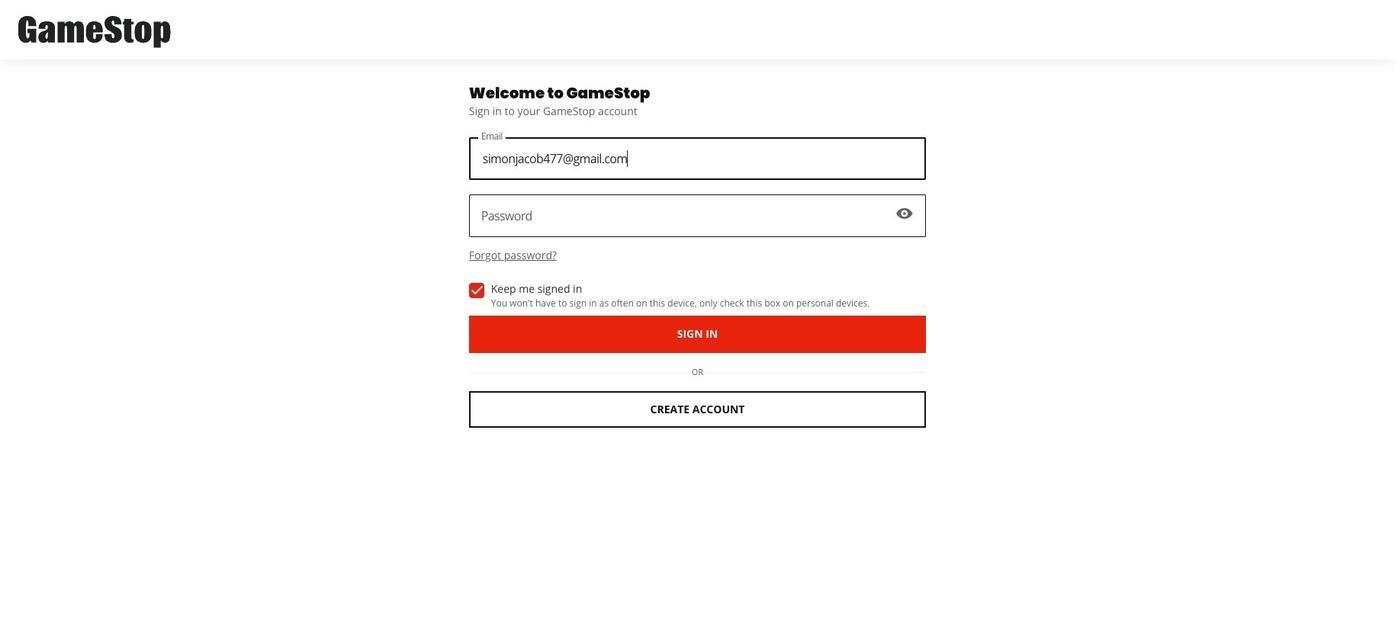 Task type: vqa. For each thing, say whether or not it's contained in the screenshot.
GameStop image
yes



Task type: describe. For each thing, give the bounding box(es) containing it.
gamestop image
[[18, 14, 171, 50]]



Task type: locate. For each thing, give the bounding box(es) containing it.
None email field
[[469, 137, 926, 180]]

None password field
[[469, 194, 926, 237]]



